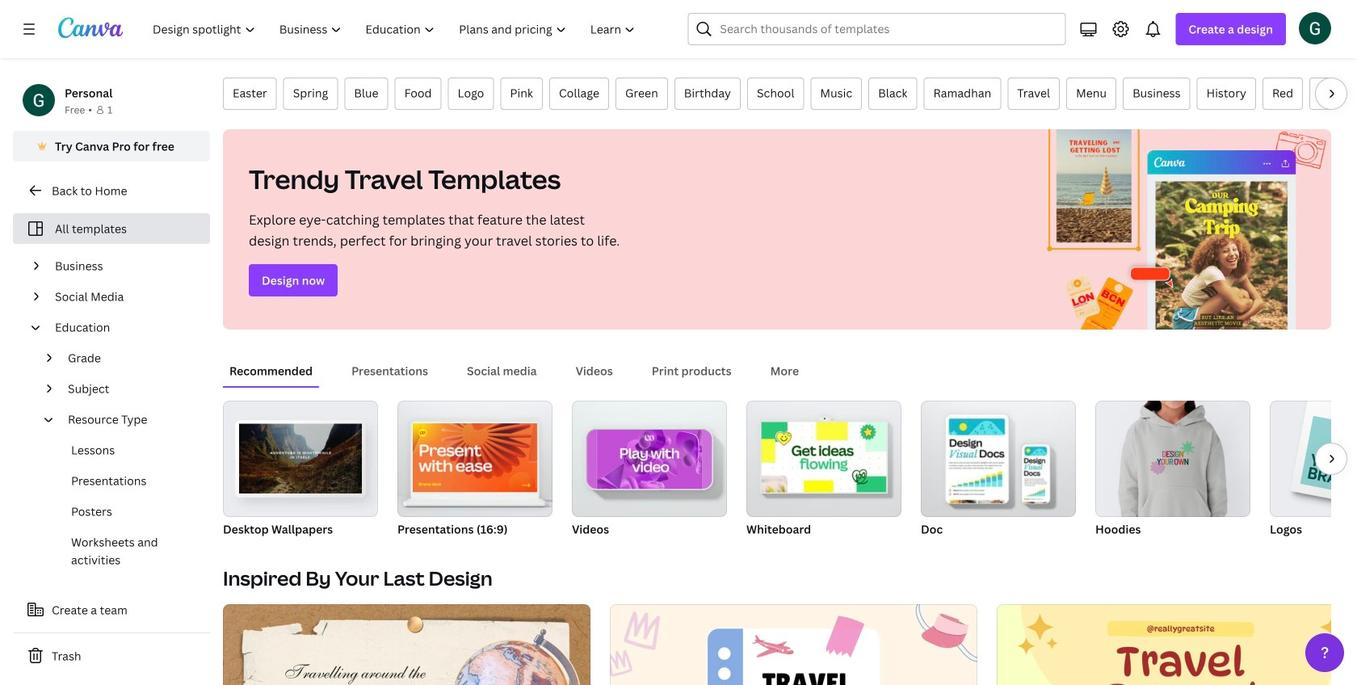 Task type: vqa. For each thing, say whether or not it's contained in the screenshot.
'all'
no



Task type: locate. For each thing, give the bounding box(es) containing it.
brown and beige scrapbook travel and tourism presentation image
[[223, 604, 591, 685]]

logo image
[[1270, 401, 1357, 517]]

hoodie image
[[1096, 401, 1251, 517], [1145, 434, 1202, 481]]

desktop wallpaper image
[[223, 401, 378, 517], [239, 424, 362, 493]]

doc image
[[921, 401, 1076, 517], [921, 401, 1076, 517]]

presentation (16:9) image
[[398, 401, 553, 517], [413, 423, 537, 492]]

whiteboard image
[[747, 401, 902, 517], [762, 422, 887, 492]]

Search search field
[[720, 14, 1055, 44]]

video image
[[572, 401, 727, 517], [597, 430, 702, 489]]

None search field
[[688, 13, 1066, 45]]

blue and orange travel journal illustrative presentation image
[[997, 604, 1357, 685]]

colorful illustration travel plan presentation image
[[610, 604, 978, 685]]



Task type: describe. For each thing, give the bounding box(es) containing it.
greg robinson image
[[1299, 12, 1331, 44]]

trendy travel templates image
[[1031, 129, 1331, 330]]

top level navigation element
[[142, 13, 649, 45]]



